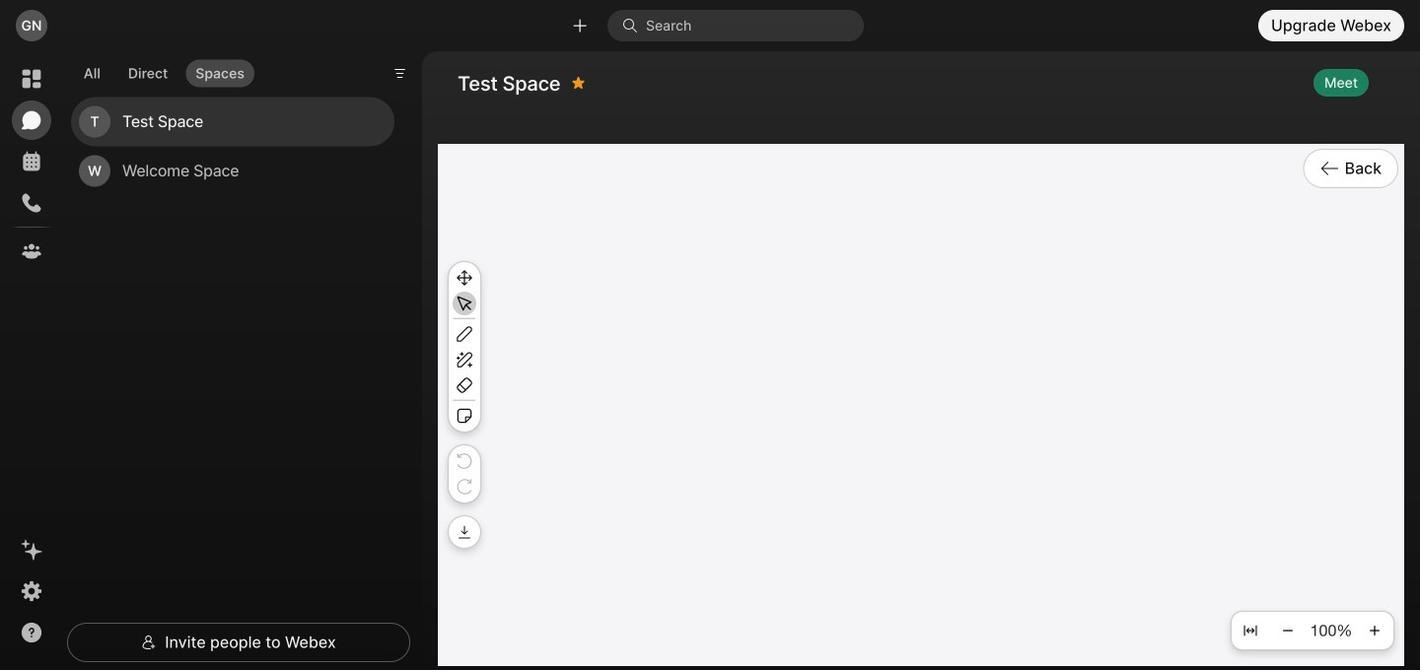 Task type: vqa. For each thing, say whether or not it's contained in the screenshot.
Webex 'TAB LIST'
yes



Task type: describe. For each thing, give the bounding box(es) containing it.
welcome space list item
[[71, 147, 395, 196]]

webex tab list
[[12, 59, 51, 271]]



Task type: locate. For each thing, give the bounding box(es) containing it.
tab list
[[69, 48, 259, 93]]

test space list item
[[71, 97, 395, 147]]

navigation
[[0, 51, 63, 671]]



